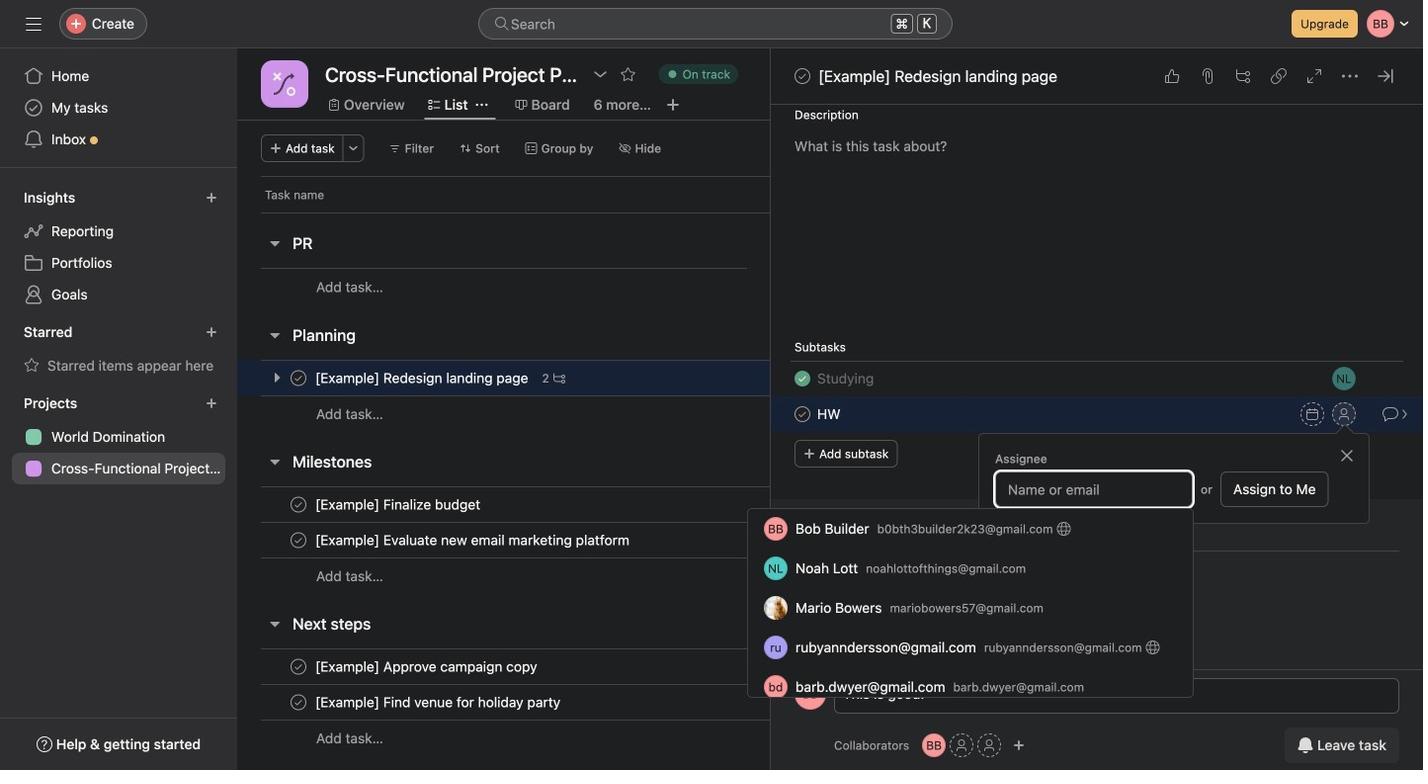 Task type: describe. For each thing, give the bounding box(es) containing it.
0 likes. click to like this task image
[[1165, 68, 1181, 84]]

starred element
[[0, 314, 237, 386]]

1 collapse task list for this group image from the top
[[267, 235, 283, 251]]

mark complete image for mark complete checkbox inside [example] redesign landing page dialog
[[791, 64, 815, 88]]

add items to starred image
[[206, 326, 218, 338]]

add to starred image
[[621, 66, 636, 82]]

2 subtasks image
[[553, 372, 565, 384]]

toggle assignee popover image
[[1333, 367, 1357, 391]]

open user profile image
[[795, 678, 827, 710]]

1 list item from the top
[[771, 361, 1424, 396]]

projects element
[[0, 386, 237, 488]]

2 collapse task list for this group image from the top
[[267, 616, 283, 632]]

insights element
[[0, 180, 237, 314]]

[example] find venue for holiday party cell
[[237, 684, 771, 721]]

expand subtask list for the task [example] redesign landing page image
[[269, 370, 285, 386]]

copy task link image
[[1272, 68, 1287, 84]]

1 horizontal spatial add or remove collaborators image
[[1014, 740, 1025, 751]]

close details image
[[1378, 68, 1394, 84]]

0 horizontal spatial add or remove collaborators image
[[923, 734, 946, 757]]

header planning tree grid
[[237, 360, 962, 432]]

more actions image
[[348, 142, 360, 154]]

mark complete checkbox inside [example] redesign landing page dialog
[[791, 64, 815, 88]]

header milestones tree grid
[[237, 486, 962, 594]]

Search tasks, projects, and more text field
[[479, 8, 953, 40]]

mark complete checkbox inside [example] redesign landing page cell
[[287, 366, 310, 390]]

show options image
[[593, 66, 609, 82]]

task name text field for mark complete option within [example] finalize budget cell
[[311, 495, 487, 515]]

move tasks between sections image inside [example] find venue for holiday party cell
[[740, 697, 751, 708]]

mark complete image for mark complete option within [example] finalize budget cell
[[287, 493, 310, 517]]

Task Name text field
[[818, 403, 841, 425]]

edit comment document
[[835, 683, 1399, 727]]

mark complete image for mark complete option within the [example] find venue for holiday party cell
[[287, 691, 310, 714]]



Task type: vqa. For each thing, say whether or not it's contained in the screenshot.
bottom Mark complete checkbox
yes



Task type: locate. For each thing, give the bounding box(es) containing it.
list item
[[771, 361, 1424, 396], [771, 396, 1424, 432]]

mark complete checkbox inside [example] finalize budget cell
[[287, 493, 310, 517]]

2 list item from the top
[[771, 396, 1424, 432]]

0 vertical spatial mark complete checkbox
[[791, 402, 815, 426]]

task name text field for [example] evaluate new email marketing platform cell in the bottom of the page
[[311, 530, 636, 550]]

move tasks between sections image inside [example] finalize budget cell
[[740, 499, 751, 511]]

1 vertical spatial move tasks between sections image
[[740, 661, 751, 673]]

task name text field for [example] approve campaign copy cell
[[311, 657, 543, 677]]

None text field
[[320, 56, 583, 92]]

1 task name text field from the top
[[311, 495, 487, 515]]

new insights image
[[206, 192, 218, 204]]

more actions for this task image
[[1343, 68, 1359, 84]]

mark complete checkbox inside [example] evaluate new email marketing platform cell
[[287, 528, 310, 552]]

[example] evaluate new email marketing platform cell
[[237, 522, 771, 559]]

mark complete image for mark complete checkbox within the [example] redesign landing page cell
[[287, 366, 310, 390]]

task name text field inside [example] redesign landing page cell
[[311, 368, 534, 388]]

None field
[[479, 8, 953, 40]]

tab list
[[795, 519, 1400, 552]]

hide sidebar image
[[26, 16, 42, 32]]

move tasks between sections image for [example] find venue for holiday party cell
[[740, 661, 751, 673]]

2 vertical spatial task name text field
[[311, 657, 543, 677]]

line_and_symbols image
[[273, 72, 297, 96]]

2 vertical spatial mark complete checkbox
[[287, 691, 310, 714]]

mark complete image inside [example] approve campaign copy cell
[[287, 655, 310, 679]]

Task Name text field
[[818, 368, 874, 390]]

mark complete image inside [example] finalize budget cell
[[287, 493, 310, 517]]

task name text field inside [example] evaluate new email marketing platform cell
[[311, 530, 636, 550]]

2 task name text field from the top
[[311, 693, 567, 712]]

mark complete image for task name text field inside the [example] approve campaign copy cell
[[287, 655, 310, 679]]

1 vertical spatial mark complete checkbox
[[287, 493, 310, 517]]

[example] finalize budget cell
[[237, 486, 771, 523]]

collapse task list for this group image for task name text box within the [example] finalize budget cell
[[267, 454, 283, 470]]

Task name text field
[[311, 368, 534, 388], [311, 530, 636, 550], [311, 657, 543, 677]]

mark complete image
[[791, 64, 815, 88], [287, 366, 310, 390], [791, 402, 815, 426], [287, 493, 310, 517], [287, 691, 310, 714]]

open user profile image
[[795, 568, 827, 599]]

0 vertical spatial collapse task list for this group image
[[267, 327, 283, 343]]

1 move tasks between sections image from the top
[[740, 499, 751, 511]]

1 vertical spatial mark complete image
[[287, 655, 310, 679]]

mark complete checkbox inside [example] approve campaign copy cell
[[287, 655, 310, 679]]

1 task name text field from the top
[[311, 368, 534, 388]]

mark complete checkbox inside [example] find venue for holiday party cell
[[287, 691, 310, 714]]

full screen image
[[1307, 68, 1323, 84]]

mark complete image inside list item
[[791, 402, 815, 426]]

move tasks between sections image
[[740, 499, 751, 511], [740, 661, 751, 673], [740, 697, 751, 708]]

1 vertical spatial task name text field
[[311, 530, 636, 550]]

add or remove collaborators image
[[923, 734, 946, 757], [1014, 740, 1025, 751]]

1 collapse task list for this group image from the top
[[267, 327, 283, 343]]

close image
[[1340, 448, 1356, 464]]

move tasks between sections image for [example] evaluate new email marketing platform cell in the bottom of the page
[[740, 499, 751, 511]]

2 vertical spatial move tasks between sections image
[[740, 697, 751, 708]]

main content
[[771, 0, 1424, 669]]

1 mark complete image from the top
[[287, 528, 310, 552]]

1 vertical spatial collapse task list for this group image
[[267, 616, 283, 632]]

mark complete image for the topmost mark complete option
[[791, 402, 815, 426]]

3 task name text field from the top
[[311, 657, 543, 677]]

mark complete image
[[287, 528, 310, 552], [287, 655, 310, 679]]

row
[[237, 176, 844, 213], [261, 212, 771, 214], [237, 268, 962, 306], [237, 396, 962, 432], [237, 486, 962, 523], [237, 522, 962, 559], [237, 558, 962, 594], [237, 649, 962, 685], [237, 684, 962, 721], [237, 720, 962, 756]]

mark complete checkbox for [example] find venue for holiday party cell
[[287, 691, 310, 714]]

2 mark complete image from the top
[[287, 655, 310, 679]]

add tab image
[[665, 97, 681, 113]]

collapse task list for this group image up the expand subtask list for the task [example] redesign landing page image
[[267, 327, 283, 343]]

move tasks between sections image
[[740, 534, 751, 546]]

0 vertical spatial task name text field
[[311, 368, 534, 388]]

header next steps tree grid
[[237, 649, 962, 756]]

mark complete image for task name text field inside [example] evaluate new email marketing platform cell
[[287, 528, 310, 552]]

0 vertical spatial task name text field
[[311, 495, 487, 515]]

mark complete image inside [example] evaluate new email marketing platform cell
[[287, 528, 310, 552]]

task name text field for mark complete option within the [example] find venue for holiday party cell
[[311, 693, 567, 712]]

Mark complete checkbox
[[791, 402, 815, 426], [287, 493, 310, 517], [287, 691, 310, 714]]

task name text field inside [example] approve campaign copy cell
[[311, 657, 543, 677]]

collapse task list for this group image
[[267, 235, 283, 251], [267, 616, 283, 632]]

2 collapse task list for this group image from the top
[[267, 454, 283, 470]]

attachments: add a file to this task, [example] redesign landing page image
[[1200, 68, 1216, 84]]

tab actions image
[[476, 99, 488, 111]]

task name text field inside [example] finalize budget cell
[[311, 495, 487, 515]]

mark complete image inside [example] find venue for holiday party cell
[[287, 691, 310, 714]]

Completed checkbox
[[791, 367, 815, 391]]

new project or portfolio image
[[206, 397, 218, 409]]

Task name text field
[[311, 495, 487, 515], [311, 693, 567, 712]]

2 move tasks between sections image from the top
[[740, 661, 751, 673]]

task name text field inside [example] find venue for holiday party cell
[[311, 693, 567, 712]]

1 vertical spatial collapse task list for this group image
[[267, 454, 283, 470]]

[example] redesign landing page cell
[[237, 360, 771, 396]]

mark complete checkbox for [example] finalize budget cell
[[287, 493, 310, 517]]

collapse task list for this group image down the expand subtask list for the task [example] redesign landing page image
[[267, 454, 283, 470]]

1 vertical spatial task name text field
[[311, 693, 567, 712]]

2 task name text field from the top
[[311, 530, 636, 550]]

0 vertical spatial move tasks between sections image
[[740, 499, 751, 511]]

Name or email text field
[[996, 472, 1193, 507]]

add subtask image
[[1236, 68, 1252, 84]]

global element
[[0, 48, 237, 167]]

3 move tasks between sections image from the top
[[740, 697, 751, 708]]

[example] redesign landing page dialog
[[771, 0, 1424, 770]]

Mark complete checkbox
[[791, 64, 815, 88], [287, 366, 310, 390], [287, 528, 310, 552], [287, 655, 310, 679]]

tab list inside [example] redesign landing page dialog
[[795, 519, 1400, 552]]

collapse task list for this group image
[[267, 327, 283, 343], [267, 454, 283, 470]]

collapse task list for this group image for mark complete checkbox within the [example] redesign landing page cell
[[267, 327, 283, 343]]

[example] approve campaign copy cell
[[237, 649, 771, 685]]

completed image
[[791, 367, 815, 391]]

0 vertical spatial collapse task list for this group image
[[267, 235, 283, 251]]

0 vertical spatial mark complete image
[[287, 528, 310, 552]]



